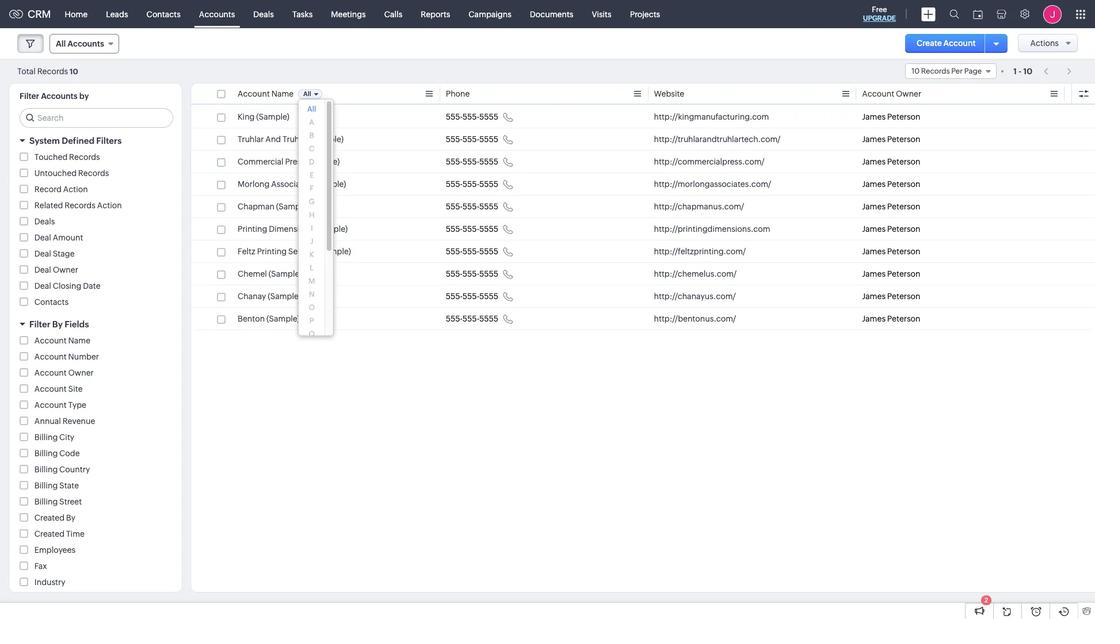 Task type: vqa. For each thing, say whether or not it's contained in the screenshot.


Task type: describe. For each thing, give the bounding box(es) containing it.
chapman (sample)
[[238, 202, 309, 211]]

http://chapmanus.com/
[[654, 202, 744, 211]]

upgrade
[[863, 14, 896, 22]]

filter for filter by fields
[[29, 319, 50, 329]]

commercial
[[238, 157, 284, 166]]

peterson for http://truhlarandtruhlartech.com/
[[887, 135, 921, 144]]

a b c d e f g h i j k l m n o p q
[[309, 118, 315, 338]]

10 records per page
[[912, 67, 982, 75]]

http://chanayus.com/
[[654, 292, 736, 301]]

deal for deal stage
[[34, 249, 51, 258]]

555-555-5555 for king (sample)
[[446, 112, 498, 121]]

2
[[985, 597, 988, 604]]

0 vertical spatial owner
[[896, 89, 922, 98]]

1 horizontal spatial action
[[97, 201, 122, 210]]

0 vertical spatial contacts
[[147, 9, 181, 19]]

555-555-5555 for benton (sample)
[[446, 314, 498, 323]]

deals link
[[244, 0, 283, 28]]

press
[[285, 157, 305, 166]]

(sample) inside commercial press (sample) link
[[307, 157, 340, 166]]

k
[[309, 250, 314, 259]]

account inside "create account" button
[[944, 39, 976, 48]]

peterson for http://commercialpress.com/
[[887, 157, 921, 166]]

morlong
[[238, 180, 270, 189]]

employees
[[34, 546, 75, 555]]

555-555-5555 for chapman (sample)
[[446, 202, 498, 211]]

p
[[310, 317, 314, 325]]

0 vertical spatial name
[[271, 89, 294, 98]]

h
[[309, 211, 315, 219]]

record action
[[34, 185, 88, 194]]

5555 for http://chemelus.com/
[[479, 269, 498, 279]]

system defined filters
[[29, 136, 122, 146]]

filters
[[96, 136, 122, 146]]

untouched
[[34, 169, 77, 178]]

billing city
[[34, 433, 74, 442]]

james peterson for http://feltzprinting.com/
[[862, 247, 921, 256]]

revenue
[[63, 417, 95, 426]]

type
[[68, 401, 86, 410]]

555-555-5555 for morlong associates (sample)
[[446, 180, 498, 189]]

accounts link
[[190, 0, 244, 28]]

james for http://morlongassociates.com/
[[862, 180, 886, 189]]

deal owner
[[34, 265, 78, 275]]

create menu image
[[921, 7, 936, 21]]

555-555-5555 for printing dimensions (sample)
[[446, 224, 498, 234]]

fields
[[65, 319, 89, 329]]

page
[[964, 67, 982, 75]]

0 horizontal spatial action
[[63, 185, 88, 194]]

total records 10
[[17, 66, 78, 76]]

deal stage
[[34, 249, 75, 258]]

projects link
[[621, 0, 670, 28]]

james for http://feltzprinting.com/
[[862, 247, 886, 256]]

james peterson for http://commercialpress.com/
[[862, 157, 921, 166]]

created for created time
[[34, 530, 64, 539]]

documents
[[530, 9, 574, 19]]

untouched records
[[34, 169, 109, 178]]

create
[[917, 39, 942, 48]]

service
[[288, 247, 316, 256]]

filter for filter accounts by
[[20, 92, 39, 101]]

0 horizontal spatial name
[[68, 336, 90, 345]]

555-555-5555 for chemel (sample)
[[446, 269, 498, 279]]

create menu element
[[915, 0, 943, 28]]

related
[[34, 201, 63, 210]]

commercial press (sample)
[[238, 157, 340, 166]]

(sample) inside chapman (sample) link
[[276, 202, 309, 211]]

c
[[309, 144, 315, 153]]

street
[[59, 497, 82, 507]]

1 vertical spatial account name
[[34, 336, 90, 345]]

benton
[[238, 314, 265, 323]]

(sample) inside printing dimensions (sample) link
[[315, 224, 348, 234]]

documents link
[[521, 0, 583, 28]]

total
[[17, 66, 36, 76]]

system
[[29, 136, 60, 146]]

10 Records Per Page field
[[905, 63, 997, 79]]

related records action
[[34, 201, 122, 210]]

james for http://kingmanufacturing.com
[[862, 112, 886, 121]]

http://morlongassociates.com/ link
[[654, 178, 771, 190]]

contacts link
[[137, 0, 190, 28]]

james peterson for http://bentonus.com/
[[862, 314, 921, 323]]

billing country
[[34, 465, 90, 474]]

crm
[[28, 8, 51, 20]]

deal for deal amount
[[34, 233, 51, 242]]

records for 10
[[921, 67, 950, 75]]

1 truhlar from the left
[[238, 135, 264, 144]]

crm link
[[9, 8, 51, 20]]

chanay (sample)
[[238, 292, 301, 301]]

1 - 10
[[1014, 66, 1033, 76]]

touched
[[34, 153, 68, 162]]

0 vertical spatial printing
[[238, 224, 267, 234]]

king (sample) link
[[238, 111, 290, 123]]

http://morlongassociates.com/
[[654, 180, 771, 189]]

filter by fields button
[[9, 314, 182, 334]]

row group containing king (sample)
[[191, 106, 1095, 330]]

(sample) inside chemel (sample) link
[[269, 269, 302, 279]]

calls link
[[375, 0, 412, 28]]

commercial press (sample) link
[[238, 156, 340, 167]]

deal closing date
[[34, 281, 100, 291]]

printing dimensions (sample) link
[[238, 223, 348, 235]]

closing
[[53, 281, 81, 291]]

chanay (sample) link
[[238, 291, 301, 302]]

q
[[309, 330, 315, 338]]

billing for billing city
[[34, 433, 58, 442]]

campaigns link
[[459, 0, 521, 28]]

search image
[[950, 9, 959, 19]]

555-555-5555 for chanay (sample)
[[446, 292, 498, 301]]

all for all accounts
[[56, 39, 66, 48]]

james for http://printingdimensions.com
[[862, 224, 886, 234]]

1 vertical spatial printing
[[257, 247, 287, 256]]

home
[[65, 9, 88, 19]]

0 horizontal spatial contacts
[[34, 298, 69, 307]]

date
[[83, 281, 100, 291]]

calls
[[384, 9, 402, 19]]

james for http://chanayus.com/
[[862, 292, 886, 301]]

account type
[[34, 401, 86, 410]]

5555 for http://commercialpress.com/
[[479, 157, 498, 166]]

reports
[[421, 9, 450, 19]]

http://kingmanufacturing.com
[[654, 112, 769, 121]]

chemel (sample)
[[238, 269, 302, 279]]

http://chemelus.com/
[[654, 269, 737, 279]]

http://bentonus.com/
[[654, 314, 736, 323]]

amount
[[53, 233, 83, 242]]

billing state
[[34, 481, 79, 490]]

campaigns
[[469, 9, 512, 19]]

account site
[[34, 384, 83, 394]]

fax
[[34, 562, 47, 571]]

(sample) inside morlong associates (sample) link
[[313, 180, 346, 189]]

filter by fields
[[29, 319, 89, 329]]

peterson for http://kingmanufacturing.com
[[887, 112, 921, 121]]

site
[[68, 384, 83, 394]]

http://commercialpress.com/ link
[[654, 156, 765, 167]]

billing for billing street
[[34, 497, 58, 507]]

phone
[[446, 89, 470, 98]]



Task type: locate. For each thing, give the bounding box(es) containing it.
billing for billing country
[[34, 465, 58, 474]]

j
[[310, 237, 313, 246]]

number
[[68, 352, 99, 361]]

billing street
[[34, 497, 82, 507]]

accounts inside field
[[68, 39, 104, 48]]

annual
[[34, 417, 61, 426]]

10 5555 from the top
[[479, 314, 498, 323]]

accounts for filter accounts by
[[41, 92, 78, 101]]

7 peterson from the top
[[887, 247, 921, 256]]

7 james from the top
[[862, 247, 886, 256]]

0 vertical spatial by
[[52, 319, 63, 329]]

deal for deal owner
[[34, 265, 51, 275]]

4 555-555-5555 from the top
[[446, 180, 498, 189]]

4 deal from the top
[[34, 281, 51, 291]]

http://bentonus.com/ link
[[654, 313, 736, 325]]

2 vertical spatial accounts
[[41, 92, 78, 101]]

chanay
[[238, 292, 266, 301]]

n
[[309, 290, 315, 299]]

contacts right leads
[[147, 9, 181, 19]]

0 vertical spatial filter
[[20, 92, 39, 101]]

(sample) down chemel (sample) link
[[268, 292, 301, 301]]

deal up deal stage at the top of the page
[[34, 233, 51, 242]]

5 james from the top
[[862, 202, 886, 211]]

http://commercialpress.com/
[[654, 157, 765, 166]]

0 vertical spatial created
[[34, 513, 64, 523]]

0 vertical spatial accounts
[[199, 9, 235, 19]]

billing for billing code
[[34, 449, 58, 458]]

6 peterson from the top
[[887, 224, 921, 234]]

5 peterson from the top
[[887, 202, 921, 211]]

2 deal from the top
[[34, 249, 51, 258]]

a
[[309, 118, 314, 127]]

0 horizontal spatial 10
[[70, 67, 78, 76]]

0 horizontal spatial by
[[52, 319, 63, 329]]

action down untouched records
[[97, 201, 122, 210]]

7 5555 from the top
[[479, 247, 498, 256]]

by
[[79, 92, 89, 101]]

industry
[[34, 578, 65, 587]]

created down billing street
[[34, 513, 64, 523]]

truhlar and truhlar (sample) link
[[238, 134, 344, 145]]

1 vertical spatial action
[[97, 201, 122, 210]]

5555 for http://chapmanus.com/
[[479, 202, 498, 211]]

5555 for http://kingmanufacturing.com
[[479, 112, 498, 121]]

1 created from the top
[[34, 513, 64, 523]]

4 5555 from the top
[[479, 180, 498, 189]]

peterson for http://chemelus.com/
[[887, 269, 921, 279]]

name down fields
[[68, 336, 90, 345]]

1 vertical spatial filter
[[29, 319, 50, 329]]

5 555-555-5555 from the top
[[446, 202, 498, 211]]

1 horizontal spatial name
[[271, 89, 294, 98]]

2 truhlar from the left
[[283, 135, 309, 144]]

and
[[266, 135, 281, 144]]

touched records
[[34, 153, 100, 162]]

555-555-5555 for commercial press (sample)
[[446, 157, 498, 166]]

6 james from the top
[[862, 224, 886, 234]]

(sample) inside truhlar and truhlar (sample) link
[[310, 135, 344, 144]]

2 5555 from the top
[[479, 135, 498, 144]]

10 inside field
[[912, 67, 920, 75]]

10 peterson from the top
[[887, 314, 921, 323]]

1 horizontal spatial 10
[[912, 67, 920, 75]]

10 inside total records 10
[[70, 67, 78, 76]]

9 555-555-5555 from the top
[[446, 292, 498, 301]]

1 horizontal spatial account owner
[[862, 89, 922, 98]]

2 created from the top
[[34, 530, 64, 539]]

peterson for http://chapmanus.com/
[[887, 202, 921, 211]]

2 james from the top
[[862, 135, 886, 144]]

truhlar left and
[[238, 135, 264, 144]]

4 billing from the top
[[34, 481, 58, 490]]

4 james from the top
[[862, 180, 886, 189]]

1 james from the top
[[862, 112, 886, 121]]

o
[[309, 303, 315, 312]]

Search text field
[[20, 109, 173, 127]]

(sample) up c
[[310, 135, 344, 144]]

10 james peterson from the top
[[862, 314, 921, 323]]

9 5555 from the top
[[479, 292, 498, 301]]

1 vertical spatial deals
[[34, 217, 55, 226]]

5555
[[479, 112, 498, 121], [479, 135, 498, 144], [479, 157, 498, 166], [479, 180, 498, 189], [479, 202, 498, 211], [479, 224, 498, 234], [479, 247, 498, 256], [479, 269, 498, 279], [479, 292, 498, 301], [479, 314, 498, 323]]

10 down all accounts
[[70, 67, 78, 76]]

tasks link
[[283, 0, 322, 28]]

0 vertical spatial action
[[63, 185, 88, 194]]

(sample) down the "feltz printing service (sample)"
[[269, 269, 302, 279]]

peterson for http://morlongassociates.com/
[[887, 180, 921, 189]]

5 billing from the top
[[34, 497, 58, 507]]

5 5555 from the top
[[479, 202, 498, 211]]

deal
[[34, 233, 51, 242], [34, 249, 51, 258], [34, 265, 51, 275], [34, 281, 51, 291]]

billing up billing street
[[34, 481, 58, 490]]

(sample) inside benton (sample) link
[[267, 314, 300, 323]]

owner
[[896, 89, 922, 98], [53, 265, 78, 275], [68, 368, 94, 378]]

truhlar and truhlar (sample)
[[238, 135, 344, 144]]

by for filter
[[52, 319, 63, 329]]

1 vertical spatial contacts
[[34, 298, 69, 307]]

http://chemelus.com/ link
[[654, 268, 737, 280]]

e
[[310, 171, 314, 180]]

5555 for http://chanayus.com/
[[479, 292, 498, 301]]

1 vertical spatial owner
[[53, 265, 78, 275]]

accounts left deals 'link'
[[199, 9, 235, 19]]

filter down total
[[20, 92, 39, 101]]

All Accounts field
[[49, 34, 119, 54]]

account
[[944, 39, 976, 48], [238, 89, 270, 98], [862, 89, 895, 98], [34, 336, 67, 345], [34, 352, 67, 361], [34, 368, 67, 378], [34, 384, 67, 394], [34, 401, 67, 410]]

3 james from the top
[[862, 157, 886, 166]]

actions
[[1030, 39, 1059, 48]]

1 vertical spatial account owner
[[34, 368, 94, 378]]

tasks
[[292, 9, 313, 19]]

(sample) right i
[[315, 224, 348, 234]]

search element
[[943, 0, 966, 28]]

3 james peterson from the top
[[862, 157, 921, 166]]

account number
[[34, 352, 99, 361]]

calendar image
[[973, 9, 983, 19]]

peterson for http://printingdimensions.com
[[887, 224, 921, 234]]

1 vertical spatial all
[[303, 90, 311, 97]]

by for created
[[66, 513, 75, 523]]

peterson for http://bentonus.com/
[[887, 314, 921, 323]]

records left per
[[921, 67, 950, 75]]

james for http://bentonus.com/
[[862, 314, 886, 323]]

555-555-5555 for truhlar and truhlar (sample)
[[446, 135, 498, 144]]

james peterson for http://chemelus.com/
[[862, 269, 921, 279]]

chemel (sample) link
[[238, 268, 302, 280]]

(sample) inside king (sample) link
[[256, 112, 290, 121]]

peterson for http://chanayus.com/
[[887, 292, 921, 301]]

created by
[[34, 513, 75, 523]]

http://truhlarandtruhlartech.com/ link
[[654, 134, 781, 145]]

records down "record action"
[[65, 201, 95, 210]]

deals down related at the top of the page
[[34, 217, 55, 226]]

deal down deal stage at the top of the page
[[34, 265, 51, 275]]

all inside field
[[56, 39, 66, 48]]

8 peterson from the top
[[887, 269, 921, 279]]

6 555-555-5555 from the top
[[446, 224, 498, 234]]

10 james from the top
[[862, 314, 886, 323]]

james for http://chemelus.com/
[[862, 269, 886, 279]]

0 horizontal spatial truhlar
[[238, 135, 264, 144]]

8 james from the top
[[862, 269, 886, 279]]

8 555-555-5555 from the top
[[446, 269, 498, 279]]

1 horizontal spatial contacts
[[147, 9, 181, 19]]

1 horizontal spatial all
[[303, 90, 311, 97]]

deal left stage
[[34, 249, 51, 258]]

(sample) up printing dimensions (sample)
[[276, 202, 309, 211]]

0 horizontal spatial deals
[[34, 217, 55, 226]]

5555 for http://morlongassociates.com/
[[479, 180, 498, 189]]

filter
[[20, 92, 39, 101], [29, 319, 50, 329]]

2 horizontal spatial 10
[[1024, 66, 1033, 76]]

0 horizontal spatial account owner
[[34, 368, 94, 378]]

1 james peterson from the top
[[862, 112, 921, 121]]

james for http://truhlarandtruhlartech.com/
[[862, 135, 886, 144]]

billing for billing state
[[34, 481, 58, 490]]

by down street at bottom
[[66, 513, 75, 523]]

http://chanayus.com/ link
[[654, 291, 736, 302]]

chapman (sample) link
[[238, 201, 309, 212]]

feltz printing service (sample)
[[238, 247, 351, 256]]

4 peterson from the top
[[887, 180, 921, 189]]

created for created by
[[34, 513, 64, 523]]

(sample) down c
[[307, 157, 340, 166]]

visits
[[592, 9, 612, 19]]

g
[[309, 197, 315, 206]]

printing dimensions (sample)
[[238, 224, 348, 234]]

10 right "-"
[[1024, 66, 1033, 76]]

leads link
[[97, 0, 137, 28]]

0 vertical spatial account owner
[[862, 89, 922, 98]]

1 deal from the top
[[34, 233, 51, 242]]

(sample) inside chanay (sample) link
[[268, 292, 301, 301]]

2 peterson from the top
[[887, 135, 921, 144]]

contacts down closing
[[34, 298, 69, 307]]

james for http://chapmanus.com/
[[862, 202, 886, 211]]

http://feltzprinting.com/ link
[[654, 246, 746, 257]]

1 vertical spatial created
[[34, 530, 64, 539]]

all up a
[[303, 90, 311, 97]]

country
[[59, 465, 90, 474]]

meetings
[[331, 9, 366, 19]]

3 555-555-5555 from the top
[[446, 157, 498, 166]]

2 555-555-5555 from the top
[[446, 135, 498, 144]]

filter left fields
[[29, 319, 50, 329]]

stage
[[53, 249, 75, 258]]

10 for 1 - 10
[[1024, 66, 1033, 76]]

row group
[[191, 106, 1095, 330]]

records for touched
[[69, 153, 100, 162]]

(sample) inside 'feltz printing service (sample)' link
[[318, 247, 351, 256]]

by left fields
[[52, 319, 63, 329]]

3 deal from the top
[[34, 265, 51, 275]]

5555 for http://printingdimensions.com
[[479, 224, 498, 234]]

(sample) down chanay (sample) link
[[267, 314, 300, 323]]

(sample)
[[256, 112, 290, 121], [310, 135, 344, 144], [307, 157, 340, 166], [313, 180, 346, 189], [276, 202, 309, 211], [315, 224, 348, 234], [318, 247, 351, 256], [269, 269, 302, 279], [268, 292, 301, 301], [267, 314, 300, 323]]

records down defined
[[69, 153, 100, 162]]

accounts for all accounts
[[68, 39, 104, 48]]

visits link
[[583, 0, 621, 28]]

2 vertical spatial owner
[[68, 368, 94, 378]]

filter accounts by
[[20, 92, 89, 101]]

3 5555 from the top
[[479, 157, 498, 166]]

action up related records action
[[63, 185, 88, 194]]

records for related
[[65, 201, 95, 210]]

9 peterson from the top
[[887, 292, 921, 301]]

5 james peterson from the top
[[862, 202, 921, 211]]

10 555-555-5555 from the top
[[446, 314, 498, 323]]

deals inside 'link'
[[253, 9, 274, 19]]

10 for total records 10
[[70, 67, 78, 76]]

deals left tasks
[[253, 9, 274, 19]]

printing down chapman
[[238, 224, 267, 234]]

peterson for http://feltzprinting.com/
[[887, 247, 921, 256]]

accounts down home
[[68, 39, 104, 48]]

filter inside filter by fields dropdown button
[[29, 319, 50, 329]]

owner up closing
[[53, 265, 78, 275]]

1 5555 from the top
[[479, 112, 498, 121]]

account owner
[[862, 89, 922, 98], [34, 368, 94, 378]]

time
[[66, 530, 85, 539]]

555-555-5555 for feltz printing service (sample)
[[446, 247, 498, 256]]

james peterson for http://chanayus.com/
[[862, 292, 921, 301]]

records
[[37, 66, 68, 76], [921, 67, 950, 75], [69, 153, 100, 162], [78, 169, 109, 178], [65, 201, 95, 210]]

james peterson for http://printingdimensions.com
[[862, 224, 921, 234]]

3 peterson from the top
[[887, 157, 921, 166]]

billing
[[34, 433, 58, 442], [34, 449, 58, 458], [34, 465, 58, 474], [34, 481, 58, 490], [34, 497, 58, 507]]

0 vertical spatial account name
[[238, 89, 294, 98]]

james peterson for http://truhlarandtruhlartech.com/
[[862, 135, 921, 144]]

deal for deal closing date
[[34, 281, 51, 291]]

0 vertical spatial all
[[56, 39, 66, 48]]

free upgrade
[[863, 5, 896, 22]]

james peterson for http://morlongassociates.com/
[[862, 180, 921, 189]]

navigation
[[1038, 63, 1078, 79]]

morlong associates (sample)
[[238, 180, 346, 189]]

account name up the account number
[[34, 336, 90, 345]]

7 555-555-5555 from the top
[[446, 247, 498, 256]]

account name
[[238, 89, 294, 98], [34, 336, 90, 345]]

accounts
[[199, 9, 235, 19], [68, 39, 104, 48], [41, 92, 78, 101]]

name up king (sample) link
[[271, 89, 294, 98]]

printing up chemel (sample) link
[[257, 247, 287, 256]]

l
[[310, 264, 314, 272]]

benton (sample) link
[[238, 313, 300, 325]]

truhlar left 'b'
[[283, 135, 309, 144]]

3 billing from the top
[[34, 465, 58, 474]]

website
[[654, 89, 685, 98]]

5555 for http://feltzprinting.com/
[[479, 247, 498, 256]]

billing down billing city
[[34, 449, 58, 458]]

5555 for http://truhlarandtruhlartech.com/
[[479, 135, 498, 144]]

1 vertical spatial by
[[66, 513, 75, 523]]

james peterson for http://kingmanufacturing.com
[[862, 112, 921, 121]]

all
[[56, 39, 66, 48], [303, 90, 311, 97]]

billing up billing state
[[34, 465, 58, 474]]

1 peterson from the top
[[887, 112, 921, 121]]

profile element
[[1037, 0, 1069, 28]]

b
[[309, 131, 314, 140]]

(sample) right 'k'
[[318, 247, 351, 256]]

7 james peterson from the top
[[862, 247, 921, 256]]

contacts
[[147, 9, 181, 19], [34, 298, 69, 307]]

1 horizontal spatial truhlar
[[283, 135, 309, 144]]

0 horizontal spatial all
[[56, 39, 66, 48]]

8 james peterson from the top
[[862, 269, 921, 279]]

6 5555 from the top
[[479, 224, 498, 234]]

(sample) up and
[[256, 112, 290, 121]]

james for http://commercialpress.com/
[[862, 157, 886, 166]]

2 james peterson from the top
[[862, 135, 921, 144]]

owner down 10 records per page
[[896, 89, 922, 98]]

records up filter accounts by
[[37, 66, 68, 76]]

0 vertical spatial deals
[[253, 9, 274, 19]]

1 555-555-5555 from the top
[[446, 112, 498, 121]]

account name up king (sample) link
[[238, 89, 294, 98]]

(sample) up g
[[313, 180, 346, 189]]

name
[[271, 89, 294, 98], [68, 336, 90, 345]]

1 billing from the top
[[34, 433, 58, 442]]

1 horizontal spatial deals
[[253, 9, 274, 19]]

billing down the annual
[[34, 433, 58, 442]]

2 billing from the top
[[34, 449, 58, 458]]

annual revenue
[[34, 417, 95, 426]]

per
[[952, 67, 963, 75]]

6 james peterson from the top
[[862, 224, 921, 234]]

associates
[[271, 180, 311, 189]]

4 james peterson from the top
[[862, 180, 921, 189]]

all accounts
[[56, 39, 104, 48]]

defined
[[62, 136, 94, 146]]

owner down the number at left
[[68, 368, 94, 378]]

billing up 'created by'
[[34, 497, 58, 507]]

records down touched records
[[78, 169, 109, 178]]

by inside dropdown button
[[52, 319, 63, 329]]

feltz
[[238, 247, 255, 256]]

all up total records 10
[[56, 39, 66, 48]]

created
[[34, 513, 64, 523], [34, 530, 64, 539]]

accounts left by
[[41, 92, 78, 101]]

9 james from the top
[[862, 292, 886, 301]]

profile image
[[1044, 5, 1062, 23]]

9 james peterson from the top
[[862, 292, 921, 301]]

created up the employees
[[34, 530, 64, 539]]

deal down 'deal owner' on the left top
[[34, 281, 51, 291]]

records for total
[[37, 66, 68, 76]]

8 5555 from the top
[[479, 269, 498, 279]]

records for untouched
[[78, 169, 109, 178]]

1 horizontal spatial account name
[[238, 89, 294, 98]]

1 vertical spatial accounts
[[68, 39, 104, 48]]

http://truhlarandtruhlartech.com/
[[654, 135, 781, 144]]

all for all
[[303, 90, 311, 97]]

5555 for http://bentonus.com/
[[479, 314, 498, 323]]

0 horizontal spatial account name
[[34, 336, 90, 345]]

james peterson for http://chapmanus.com/
[[862, 202, 921, 211]]

records inside '10 records per page' field
[[921, 67, 950, 75]]

1 horizontal spatial by
[[66, 513, 75, 523]]

10 down create
[[912, 67, 920, 75]]

1 vertical spatial name
[[68, 336, 90, 345]]



